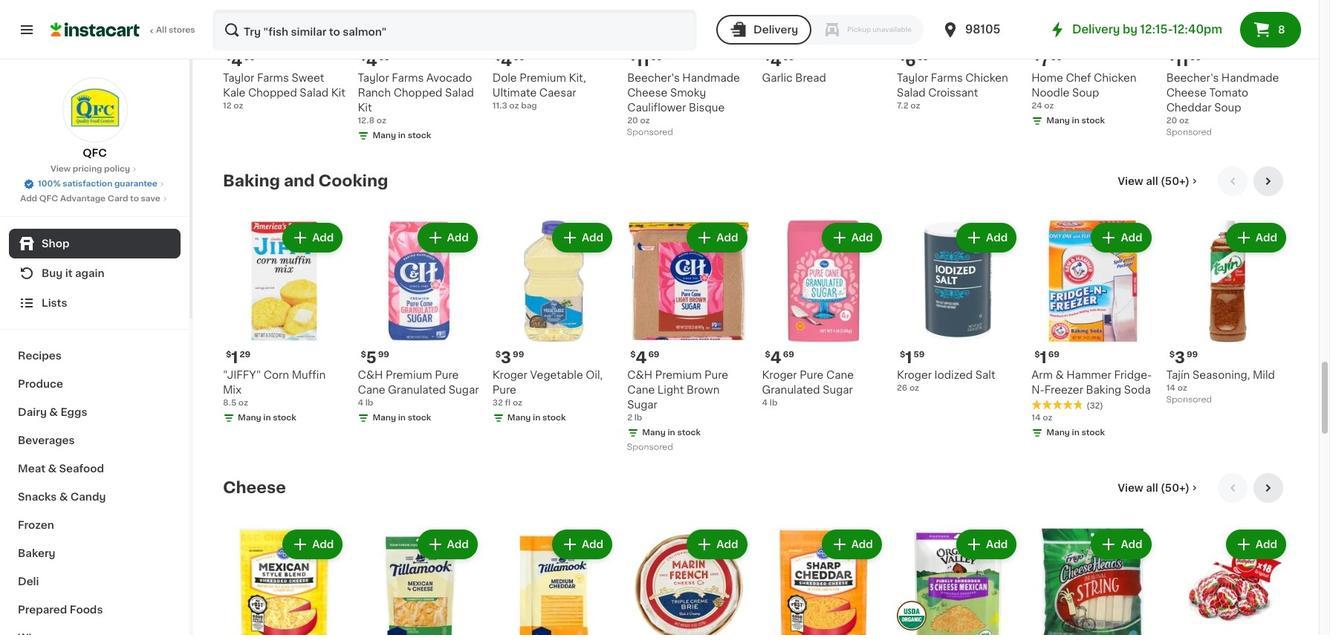 Task type: describe. For each thing, give the bounding box(es) containing it.
mix
[[223, 385, 242, 396]]

$ for kroger pure cane granulated sugar
[[765, 351, 771, 359]]

& for arm
[[1056, 370, 1064, 381]]

delivery for delivery by 12:15-12:40pm
[[1072, 24, 1120, 35]]

$ 11 99 for beecher's handmade cheese smoky cauliflower bisque
[[630, 53, 662, 69]]

beecher's handmade cheese smoky cauliflower bisque 20 oz
[[627, 73, 740, 125]]

deli link
[[9, 568, 181, 596]]

99 for beecher's handmade cheese tomato cheddar soup
[[1190, 54, 1202, 62]]

farms for 4
[[257, 73, 289, 83]]

pure inside c&h premium pure cane granulated sugar 4 lb
[[435, 370, 459, 381]]

snacks & candy
[[18, 492, 106, 502]]

foods
[[70, 605, 103, 615]]

$ 1 29
[[226, 350, 251, 366]]

stock for 8.5
[[273, 414, 296, 422]]

kroger vegetable oil, pure 32 fl oz
[[493, 370, 603, 407]]

seasoning,
[[1193, 370, 1250, 381]]

many for soup
[[1047, 117, 1070, 125]]

$ 5 99
[[361, 350, 389, 366]]

$ 4 99 for taylor farms avocado ranch chopped salad kit
[[361, 53, 390, 69]]

99 for c&h premium pure cane granulated sugar
[[378, 351, 389, 359]]

product group containing 5
[[358, 220, 481, 428]]

1 for kroger iodized salt
[[905, 350, 912, 366]]

bread
[[795, 73, 826, 83]]

14 oz
[[1032, 414, 1053, 422]]

kroger pure cane granulated sugar 4 lb
[[762, 370, 854, 407]]

oz inside taylor farms sweet kale chopped salad kit 12 oz
[[234, 102, 243, 110]]

premium for 4
[[655, 370, 702, 381]]

69 for c&h premium pure cane light brown sugar
[[648, 351, 660, 359]]

advantage
[[60, 195, 106, 203]]

taylor farms avocado ranch chopped salad kit 12.8 oz
[[358, 73, 474, 125]]

sugar inside c&h premium pure cane granulated sugar 4 lb
[[449, 385, 479, 396]]

service type group
[[717, 15, 924, 45]]

granulated inside c&h premium pure cane granulated sugar 4 lb
[[388, 385, 446, 396]]

fl
[[505, 399, 511, 407]]

dairy & eggs
[[18, 407, 87, 418]]

oz inside taylor farms chicken salad croissant 7.2 oz
[[911, 102, 920, 110]]

many in stock for 32
[[507, 414, 566, 422]]

bag
[[521, 102, 537, 110]]

dairy & eggs link
[[9, 398, 181, 427]]

99 for beecher's handmade cheese smoky cauliflower bisque
[[651, 54, 662, 62]]

and
[[284, 173, 315, 189]]

kroger inside kroger vegetable oil, pure 32 fl oz
[[493, 370, 528, 381]]

taylor farms chicken salad croissant 7.2 oz
[[897, 73, 1008, 110]]

0 horizontal spatial 14
[[1032, 414, 1041, 422]]

soda
[[1124, 385, 1151, 396]]

oz inside beecher's handmade cheese tomato cheddar soup 20 oz
[[1179, 117, 1189, 125]]

dole premium kit, ultimate caesar 11.3 oz bag
[[493, 73, 586, 110]]

view all (50+) button for cheese
[[1112, 474, 1206, 503]]

add qfc advantage card to save link
[[20, 193, 169, 205]]

many in stock for light
[[642, 429, 701, 437]]

many down "14 oz"
[[1047, 429, 1070, 437]]

12:15-
[[1141, 24, 1173, 35]]

oz inside home chef chicken noodle soup 24 oz
[[1044, 102, 1054, 110]]

sponsored badge image for cheddar
[[1167, 128, 1212, 137]]

lb inside c&h premium pure cane granulated sugar 4 lb
[[365, 399, 373, 407]]

frozen
[[18, 520, 54, 531]]

lists link
[[9, 288, 181, 318]]

meat & seafood
[[18, 464, 104, 474]]

item carousel region containing cheese
[[223, 474, 1289, 635]]

farms inside taylor farms avocado ranch chopped salad kit 12.8 oz
[[392, 73, 424, 83]]

seafood
[[59, 464, 104, 474]]

bakery link
[[9, 540, 181, 568]]

tomato
[[1209, 88, 1249, 98]]

in for 8.5
[[263, 414, 271, 422]]

& for dairy
[[49, 407, 58, 418]]

in for chopped
[[398, 132, 406, 140]]

oil,
[[586, 370, 603, 381]]

many in stock for soup
[[1047, 117, 1105, 125]]

by
[[1123, 24, 1138, 35]]

$ 4 99 for taylor farms sweet kale chopped salad kit
[[226, 53, 255, 69]]

beecher's for tomato
[[1167, 73, 1219, 83]]

chef
[[1066, 73, 1091, 83]]

brown
[[687, 385, 720, 396]]

bisque
[[689, 103, 725, 113]]

mild
[[1253, 370, 1275, 381]]

all for cheese
[[1146, 483, 1158, 494]]

100% satisfaction guarantee
[[38, 180, 157, 188]]

kroger for 1
[[897, 370, 932, 381]]

cane inside kroger pure cane granulated sugar 4 lb
[[826, 370, 854, 381]]

chopped for sweet
[[248, 88, 297, 98]]

qfc logo image
[[62, 77, 127, 143]]

many in stock for granulated
[[373, 414, 431, 422]]

arm & hammer fridge- n-freezer baking soda
[[1032, 370, 1152, 396]]

29
[[240, 351, 251, 359]]

oz inside kroger iodized salt 26 oz
[[910, 384, 919, 393]]

many for light
[[642, 429, 666, 437]]

granulated inside kroger pure cane granulated sugar 4 lb
[[762, 385, 820, 396]]

oz inside the dole premium kit, ultimate caesar 11.3 oz bag
[[509, 102, 519, 110]]

tajín seasoning, mild 14 oz
[[1167, 370, 1275, 393]]

snacks & candy link
[[9, 483, 181, 511]]

oz inside beecher's handmade cheese smoky cauliflower bisque 20 oz
[[640, 117, 650, 125]]

many for chopped
[[373, 132, 396, 140]]

arm
[[1032, 370, 1053, 381]]

shop link
[[9, 229, 181, 259]]

sponsored badge image for oz
[[1167, 396, 1212, 404]]

98105
[[965, 24, 1001, 35]]

taylor inside taylor farms avocado ranch chopped salad kit 12.8 oz
[[358, 73, 389, 83]]

0 vertical spatial qfc
[[83, 148, 107, 158]]

$ for kroger vegetable oil, pure
[[496, 351, 501, 359]]

2
[[627, 414, 633, 422]]

$ 4 99 for dole premium kit, ultimate caesar
[[496, 53, 525, 69]]

1 vertical spatial qfc
[[39, 195, 58, 203]]

ultimate
[[493, 88, 537, 98]]

baking inside arm & hammer fridge- n-freezer baking soda
[[1086, 385, 1122, 396]]

8
[[1278, 25, 1285, 35]]

12:40pm
[[1173, 24, 1223, 35]]

many in stock for 8.5
[[238, 414, 296, 422]]

view all (50+) for baking and cooking
[[1118, 176, 1190, 186]]

view all (50+) for cheese
[[1118, 483, 1190, 494]]

pricing
[[73, 165, 102, 173]]

snacks
[[18, 492, 57, 502]]

11 for beecher's handmade cheese tomato cheddar soup
[[1175, 53, 1189, 69]]

shop
[[42, 239, 69, 249]]

produce
[[18, 379, 63, 389]]

24
[[1032, 102, 1042, 110]]

cheese for cheddar
[[1167, 88, 1207, 98]]

sponsored badge image for cauliflower
[[627, 128, 672, 137]]

c&h for 5
[[358, 370, 383, 381]]

$ 11 99 for beecher's handmade cheese tomato cheddar soup
[[1170, 53, 1202, 69]]

4 for taylor farms sweet kale chopped salad kit
[[231, 53, 242, 69]]

view all (50+) button for baking and cooking
[[1112, 166, 1206, 196]]

bakery
[[18, 548, 55, 559]]

in for granulated
[[398, 414, 406, 422]]

view for cheese
[[1118, 483, 1144, 494]]

card
[[108, 195, 128, 203]]

n-
[[1032, 385, 1045, 396]]

dairy
[[18, 407, 47, 418]]

(32)
[[1087, 402, 1103, 410]]

light
[[658, 385, 684, 396]]

11.3
[[493, 102, 507, 110]]

$ 4 69 for kroger pure cane granulated sugar
[[765, 350, 794, 366]]

frozen link
[[9, 511, 181, 540]]

cauliflower
[[627, 103, 686, 113]]

stock down (32)
[[1082, 429, 1105, 437]]

view for baking and cooking
[[1118, 176, 1144, 186]]

oz inside kroger vegetable oil, pure 32 fl oz
[[513, 399, 522, 407]]

noodle
[[1032, 88, 1070, 98]]

garlic bread
[[762, 73, 826, 83]]

many in stock down (32)
[[1047, 429, 1105, 437]]

in down "freezer"
[[1072, 429, 1080, 437]]

view inside view pricing policy link
[[50, 165, 71, 173]]

$ for kroger iodized salt
[[900, 351, 905, 359]]

$ for arm & hammer fridge- n-freezer baking soda
[[1035, 351, 1040, 359]]

59 for 6
[[918, 54, 929, 62]]

corn
[[264, 370, 289, 381]]

stores
[[169, 26, 195, 34]]

buy it again link
[[9, 259, 181, 288]]

1 for arm & hammer fridge- n-freezer baking soda
[[1040, 350, 1047, 366]]

stock for soup
[[1082, 117, 1105, 125]]

$ for home chef chicken noodle soup
[[1035, 54, 1040, 62]]

$ 1 59
[[900, 350, 925, 366]]

recipes link
[[9, 342, 181, 370]]

smoky
[[670, 88, 706, 98]]

item carousel region containing baking and cooking
[[223, 166, 1289, 462]]

oz inside tajín seasoning, mild 14 oz
[[1178, 384, 1187, 393]]

7
[[1040, 53, 1050, 69]]

taylor for 4
[[223, 73, 254, 83]]

$ 3 99 for tajín seasoning, mild
[[1170, 350, 1198, 366]]

20 for cheddar
[[1167, 117, 1177, 125]]

many in stock for chopped
[[373, 132, 431, 140]]

to
[[130, 195, 139, 203]]

avocado
[[426, 73, 472, 83]]

caesar
[[539, 88, 576, 98]]

again
[[75, 268, 105, 279]]

soup inside beecher's handmade cheese tomato cheddar soup 20 oz
[[1215, 103, 1242, 113]]

59 for 1
[[914, 351, 925, 359]]



Task type: locate. For each thing, give the bounding box(es) containing it.
salad inside taylor farms chicken salad croissant 7.2 oz
[[897, 88, 926, 98]]

item badge image
[[897, 601, 927, 631]]

croissant
[[928, 88, 978, 98]]

pure inside kroger pure cane granulated sugar 4 lb
[[800, 370, 824, 381]]

salad down 'sweet'
[[300, 88, 329, 98]]

salad up 7.2
[[897, 88, 926, 98]]

0 horizontal spatial beecher's
[[627, 73, 680, 83]]

1 horizontal spatial farms
[[392, 73, 424, 83]]

in for light
[[668, 429, 675, 437]]

99 up tajín
[[1187, 351, 1198, 359]]

hammer
[[1067, 370, 1112, 381]]

1 kroger from the left
[[493, 370, 528, 381]]

cane
[[826, 370, 854, 381], [358, 385, 385, 396], [627, 385, 655, 396]]

handmade up smoky at the right
[[683, 73, 740, 83]]

2 horizontal spatial lb
[[770, 399, 778, 407]]

$ for c&h premium pure cane light brown sugar
[[630, 351, 636, 359]]

many in stock down 12.8
[[373, 132, 431, 140]]

1 horizontal spatial granulated
[[762, 385, 820, 396]]

1 $ 4 69 from the left
[[630, 350, 660, 366]]

produce link
[[9, 370, 181, 398]]

0 horizontal spatial chicken
[[966, 73, 1008, 83]]

many for 8.5
[[238, 414, 261, 422]]

98105 button
[[942, 9, 1031, 51]]

add qfc advantage card to save
[[20, 195, 160, 203]]

candy
[[70, 492, 106, 502]]

$ up kroger pure cane granulated sugar 4 lb
[[765, 351, 771, 359]]

100%
[[38, 180, 61, 188]]

beecher's inside beecher's handmade cheese tomato cheddar soup 20 oz
[[1167, 73, 1219, 83]]

69 for kroger pure cane granulated sugar
[[783, 351, 794, 359]]

kit inside taylor farms avocado ranch chopped salad kit 12.8 oz
[[358, 103, 372, 113]]

$ 3 99 up fl
[[496, 350, 524, 366]]

99 right 5
[[378, 351, 389, 359]]

guarantee
[[114, 180, 157, 188]]

0 horizontal spatial soup
[[1072, 88, 1099, 98]]

1 3 from the left
[[501, 350, 511, 366]]

chicken for croissant
[[966, 73, 1008, 83]]

stock down home chef chicken noodle soup 24 oz
[[1082, 117, 1105, 125]]

99 up "kale"
[[244, 54, 255, 62]]

chicken up croissant
[[966, 73, 1008, 83]]

oz right 12
[[234, 102, 243, 110]]

chopped for avocado
[[394, 88, 443, 98]]

99 inside $ 7 99
[[1051, 54, 1062, 62]]

kit left ranch
[[331, 88, 345, 98]]

1 horizontal spatial cheese
[[627, 88, 668, 98]]

2 item carousel region from the top
[[223, 474, 1289, 635]]

$ up "garlic"
[[765, 54, 771, 62]]

0 horizontal spatial $ 4 69
[[630, 350, 660, 366]]

premium up caesar
[[520, 73, 566, 83]]

salad inside taylor farms avocado ranch chopped salad kit 12.8 oz
[[445, 88, 474, 98]]

&
[[1056, 370, 1064, 381], [49, 407, 58, 418], [48, 464, 57, 474], [59, 492, 68, 502]]

Search field
[[214, 10, 696, 49]]

lb inside kroger pure cane granulated sugar 4 lb
[[770, 399, 778, 407]]

add button
[[284, 224, 341, 251], [419, 224, 476, 251], [554, 224, 611, 251], [688, 224, 746, 251], [823, 224, 881, 251], [958, 224, 1015, 251], [1093, 224, 1150, 251], [1228, 224, 1285, 251], [284, 532, 341, 558], [419, 532, 476, 558], [554, 532, 611, 558], [688, 532, 746, 558], [823, 532, 881, 558], [958, 532, 1015, 558], [1093, 532, 1150, 558], [1228, 532, 1285, 558]]

20 down cauliflower
[[627, 117, 638, 125]]

delivery for delivery
[[754, 25, 798, 35]]

delivery up "garlic"
[[754, 25, 798, 35]]

$ 4 69 up light
[[630, 350, 660, 366]]

$ for dole premium kit, ultimate caesar
[[496, 54, 501, 62]]

1 handmade from the left
[[683, 73, 740, 83]]

1 horizontal spatial delivery
[[1072, 24, 1120, 35]]

1 vertical spatial view all (50+) button
[[1112, 474, 1206, 503]]

qfc link
[[62, 77, 127, 161]]

chopped down avocado at the top
[[394, 88, 443, 98]]

granulated
[[388, 385, 446, 396], [762, 385, 820, 396]]

handmade for tomato
[[1222, 73, 1279, 83]]

all stores link
[[51, 9, 196, 51]]

0 horizontal spatial baking
[[223, 173, 280, 189]]

buy it again
[[42, 268, 105, 279]]

99 right 7
[[1051, 54, 1062, 62]]

chicken right 'chef'
[[1094, 73, 1137, 83]]

$ 3 99 for kroger vegetable oil, pure
[[496, 350, 524, 366]]

20 for cauliflower
[[627, 117, 638, 125]]

2 view all (50+) button from the top
[[1112, 474, 1206, 503]]

0 vertical spatial kit
[[331, 88, 345, 98]]

1 20 from the left
[[627, 117, 638, 125]]

delivery button
[[717, 15, 812, 45]]

qfc up view pricing policy link
[[83, 148, 107, 158]]

69 inside $ 1 69
[[1049, 351, 1060, 359]]

home chef chicken noodle soup 24 oz
[[1032, 73, 1137, 110]]

2 horizontal spatial salad
[[897, 88, 926, 98]]

farms for 6
[[931, 73, 963, 83]]

recipes
[[18, 351, 62, 361]]

sweet
[[292, 73, 324, 83]]

ranch
[[358, 88, 391, 98]]

$ 7 99
[[1035, 53, 1062, 69]]

99 for dole premium kit, ultimate caesar
[[514, 54, 525, 62]]

1 horizontal spatial $ 11 99
[[1170, 53, 1202, 69]]

99 for kroger vegetable oil, pure
[[513, 351, 524, 359]]

delivery inside delivery by 12:15-12:40pm link
[[1072, 24, 1120, 35]]

sponsored badge image down "cheddar"
[[1167, 128, 1212, 137]]

kit
[[331, 88, 345, 98], [358, 103, 372, 113]]

(50+) for cheese
[[1161, 483, 1190, 494]]

taylor for 6
[[897, 73, 928, 83]]

11 for beecher's handmade cheese smoky cauliflower bisque
[[636, 53, 650, 69]]

3 for tajín seasoning, mild
[[1175, 350, 1185, 366]]

59
[[918, 54, 929, 62], [914, 351, 925, 359]]

handmade inside beecher's handmade cheese tomato cheddar soup 20 oz
[[1222, 73, 1279, 83]]

"jiffy" corn muffin mix 8.5 oz
[[223, 370, 326, 407]]

many down c&h premium pure cane granulated sugar 4 lb at left
[[373, 414, 396, 422]]

2 $ 11 99 from the left
[[1170, 53, 1202, 69]]

1 horizontal spatial kit
[[358, 103, 372, 113]]

premium for 5
[[386, 370, 432, 381]]

2 1 from the left
[[905, 350, 912, 366]]

in for 32
[[533, 414, 541, 422]]

3 taylor from the left
[[897, 73, 928, 83]]

view all (50+) button
[[1112, 166, 1206, 196], [1112, 474, 1206, 503]]

& for snacks
[[59, 492, 68, 502]]

taylor down $ 6 59
[[897, 73, 928, 83]]

0 vertical spatial soup
[[1072, 88, 1099, 98]]

beecher's up "cheddar"
[[1167, 73, 1219, 83]]

1 view all (50+) button from the top
[[1112, 166, 1206, 196]]

tajín
[[1167, 370, 1190, 381]]

20 inside beecher's handmade cheese tomato cheddar soup 20 oz
[[1167, 117, 1177, 125]]

stock for light
[[677, 429, 701, 437]]

1 horizontal spatial soup
[[1215, 103, 1242, 113]]

chopped inside taylor farms avocado ranch chopped salad kit 12.8 oz
[[394, 88, 443, 98]]

stock down c&h premium pure cane granulated sugar 4 lb at left
[[408, 414, 431, 422]]

99 for taylor farms sweet kale chopped salad kit
[[244, 54, 255, 62]]

many for granulated
[[373, 414, 396, 422]]

1 vertical spatial 59
[[914, 351, 925, 359]]

sponsored badge image down 2
[[627, 444, 672, 452]]

kale
[[223, 88, 246, 98]]

1 $ 11 99 from the left
[[630, 53, 662, 69]]

0 vertical spatial baking
[[223, 173, 280, 189]]

$ for c&h premium pure cane granulated sugar
[[361, 351, 366, 359]]

1 horizontal spatial handmade
[[1222, 73, 1279, 83]]

salt
[[976, 370, 996, 381]]

0 horizontal spatial sugar
[[449, 385, 479, 396]]

garlic
[[762, 73, 793, 83]]

0 horizontal spatial chopped
[[248, 88, 297, 98]]

delivery inside delivery button
[[754, 25, 798, 35]]

0 horizontal spatial c&h
[[358, 370, 383, 381]]

1 vertical spatial 14
[[1032, 414, 1041, 422]]

$ 4 99 up "kale"
[[226, 53, 255, 69]]

12
[[223, 102, 232, 110]]

1 vertical spatial (50+)
[[1161, 483, 1190, 494]]

0 horizontal spatial granulated
[[388, 385, 446, 396]]

farms inside taylor farms sweet kale chopped salad kit 12 oz
[[257, 73, 289, 83]]

chicken inside taylor farms chicken salad croissant 7.2 oz
[[966, 73, 1008, 83]]

sponsored badge image
[[627, 128, 672, 137], [1167, 128, 1212, 137], [1167, 396, 1212, 404], [627, 444, 672, 452]]

1 (50+) from the top
[[1161, 176, 1190, 186]]

$ up c&h premium pure cane light brown sugar 2 lb
[[630, 351, 636, 359]]

many in stock down kroger vegetable oil, pure 32 fl oz on the left bottom of the page
[[507, 414, 566, 422]]

11 down 12:40pm
[[1175, 53, 1189, 69]]

2 handmade from the left
[[1222, 73, 1279, 83]]

99 for taylor farms avocado ranch chopped salad kit
[[379, 54, 390, 62]]

$ up "kale"
[[226, 54, 231, 62]]

0 horizontal spatial $ 11 99
[[630, 53, 662, 69]]

prepared foods
[[18, 605, 103, 615]]

1 horizontal spatial lb
[[635, 414, 642, 422]]

2 $ 4 69 from the left
[[765, 350, 794, 366]]

0 horizontal spatial 1
[[231, 350, 238, 366]]

3 up fl
[[501, 350, 511, 366]]

kit inside taylor farms sweet kale chopped salad kit 12 oz
[[331, 88, 345, 98]]

1 horizontal spatial kroger
[[762, 370, 797, 381]]

0 horizontal spatial delivery
[[754, 25, 798, 35]]

kroger for 4
[[762, 370, 797, 381]]

12.8
[[358, 117, 375, 125]]

2 $ 4 99 from the left
[[361, 53, 390, 69]]

14 down tajín
[[1167, 384, 1176, 393]]

1 farms from the left
[[257, 73, 289, 83]]

cane for 5
[[358, 385, 385, 396]]

cheese inside beecher's handmade cheese smoky cauliflower bisque 20 oz
[[627, 88, 668, 98]]

4 for taylor farms avocado ranch chopped salad kit
[[366, 53, 377, 69]]

farms
[[257, 73, 289, 83], [392, 73, 424, 83], [931, 73, 963, 83]]

4 $ 4 99 from the left
[[765, 53, 795, 69]]

0 horizontal spatial 69
[[648, 351, 660, 359]]

1 granulated from the left
[[388, 385, 446, 396]]

$ for garlic bread
[[765, 54, 771, 62]]

sugar inside kroger pure cane granulated sugar 4 lb
[[823, 385, 853, 396]]

1 taylor from the left
[[223, 73, 254, 83]]

3 $ 4 99 from the left
[[496, 53, 525, 69]]

0 horizontal spatial cane
[[358, 385, 385, 396]]

oz right 26
[[910, 384, 919, 393]]

stock for chopped
[[408, 132, 431, 140]]

cheddar
[[1167, 103, 1212, 113]]

$ 11 99
[[630, 53, 662, 69], [1170, 53, 1202, 69]]

salad inside taylor farms sweet kale chopped salad kit 12 oz
[[300, 88, 329, 98]]

$ down 12:15-
[[1170, 54, 1175, 62]]

$ 4 99 up "garlic"
[[765, 53, 795, 69]]

1 horizontal spatial cane
[[627, 385, 655, 396]]

oz inside taylor farms avocado ranch chopped salad kit 12.8 oz
[[377, 117, 386, 125]]

4 for c&h premium pure cane light brown sugar
[[636, 350, 647, 366]]

sponsored badge image down tajín
[[1167, 396, 1212, 404]]

1 horizontal spatial taylor
[[358, 73, 389, 83]]

$ 4 69 up kroger pure cane granulated sugar 4 lb
[[765, 350, 794, 366]]

4 for dole premium kit, ultimate caesar
[[501, 53, 512, 69]]

69 up arm
[[1049, 351, 1060, 359]]

1 beecher's from the left
[[627, 73, 680, 83]]

view pricing policy
[[50, 165, 130, 173]]

cheese inside beecher's handmade cheese tomato cheddar soup 20 oz
[[1167, 88, 1207, 98]]

c&h premium pure cane granulated sugar 4 lb
[[358, 370, 479, 407]]

$ up 32
[[496, 351, 501, 359]]

c&h down 5
[[358, 370, 383, 381]]

1 horizontal spatial beecher's
[[1167, 73, 1219, 83]]

2 vertical spatial view
[[1118, 483, 1144, 494]]

2 horizontal spatial taylor
[[897, 73, 928, 83]]

stock for granulated
[[408, 414, 431, 422]]

meat & seafood link
[[9, 455, 181, 483]]

2 horizontal spatial 1
[[1040, 350, 1047, 366]]

1 vertical spatial kit
[[358, 103, 372, 113]]

0 vertical spatial view all (50+) button
[[1112, 166, 1206, 196]]

it
[[65, 268, 73, 279]]

1 vertical spatial all
[[1146, 483, 1158, 494]]

4 for garlic bread
[[771, 53, 782, 69]]

14 down the n-
[[1032, 414, 1041, 422]]

product group
[[627, 0, 750, 141], [1167, 0, 1289, 141], [223, 220, 346, 428], [358, 220, 481, 428], [493, 220, 615, 428], [627, 220, 750, 456], [762, 220, 885, 410], [897, 220, 1020, 395], [1032, 220, 1155, 442], [1167, 220, 1289, 408], [223, 527, 346, 635], [358, 527, 481, 635], [493, 527, 615, 635], [627, 527, 750, 635], [762, 527, 885, 635], [897, 527, 1020, 635], [1032, 527, 1155, 635], [1167, 527, 1289, 635]]

stock down c&h premium pure cane light brown sugar 2 lb
[[677, 429, 701, 437]]

chopped inside taylor farms sweet kale chopped salad kit 12 oz
[[248, 88, 297, 98]]

1 horizontal spatial chicken
[[1094, 73, 1137, 83]]

beecher's inside beecher's handmade cheese smoky cauliflower bisque 20 oz
[[627, 73, 680, 83]]

1 horizontal spatial $ 4 69
[[765, 350, 794, 366]]

1 $ 3 99 from the left
[[496, 350, 524, 366]]

2 chopped from the left
[[394, 88, 443, 98]]

c&h for 4
[[627, 370, 653, 381]]

c&h premium pure cane light brown sugar 2 lb
[[627, 370, 728, 422]]

$ 4 99 up dole
[[496, 53, 525, 69]]

many in stock down c&h premium pure cane granulated sugar 4 lb at left
[[373, 414, 431, 422]]

2 taylor from the left
[[358, 73, 389, 83]]

oz right 7.2
[[911, 102, 920, 110]]

4 inside kroger pure cane granulated sugar 4 lb
[[762, 399, 768, 407]]

0 horizontal spatial lb
[[365, 399, 373, 407]]

kit,
[[569, 73, 586, 83]]

3
[[501, 350, 511, 366], [1175, 350, 1185, 366]]

2 3 from the left
[[1175, 350, 1185, 366]]

1 $ 4 99 from the left
[[226, 53, 255, 69]]

0 horizontal spatial salad
[[300, 88, 329, 98]]

1 horizontal spatial c&h
[[627, 370, 653, 381]]

pure inside kroger vegetable oil, pure 32 fl oz
[[493, 385, 516, 396]]

oz right fl
[[513, 399, 522, 407]]

0 horizontal spatial kit
[[331, 88, 345, 98]]

1 horizontal spatial 69
[[783, 351, 794, 359]]

& inside arm & hammer fridge- n-freezer baking soda
[[1056, 370, 1064, 381]]

2 horizontal spatial premium
[[655, 370, 702, 381]]

2 horizontal spatial kroger
[[897, 370, 932, 381]]

2 horizontal spatial cane
[[826, 370, 854, 381]]

1 horizontal spatial chopped
[[394, 88, 443, 98]]

1 vertical spatial baking
[[1086, 385, 1122, 396]]

premium inside c&h premium pure cane granulated sugar 4 lb
[[386, 370, 432, 381]]

cane for 4
[[627, 385, 655, 396]]

all for baking and cooking
[[1146, 176, 1158, 186]]

1 salad from the left
[[300, 88, 329, 98]]

1 c&h from the left
[[358, 370, 383, 381]]

1 vertical spatial soup
[[1215, 103, 1242, 113]]

lists
[[42, 298, 67, 308]]

1 vertical spatial view all (50+)
[[1118, 483, 1190, 494]]

1 vertical spatial item carousel region
[[223, 474, 1289, 635]]

salad for avocado
[[445, 88, 474, 98]]

$ for taylor farms sweet kale chopped salad kit
[[226, 54, 231, 62]]

kroger inside kroger pure cane granulated sugar 4 lb
[[762, 370, 797, 381]]

$ for taylor farms avocado ranch chopped salad kit
[[361, 54, 366, 62]]

kit up 12.8
[[358, 103, 372, 113]]

3 salad from the left
[[897, 88, 926, 98]]

oz down the n-
[[1043, 414, 1053, 422]]

1 horizontal spatial $ 3 99
[[1170, 350, 1198, 366]]

1 horizontal spatial 3
[[1175, 350, 1185, 366]]

2 horizontal spatial farms
[[931, 73, 963, 83]]

2 beecher's from the left
[[1167, 73, 1219, 83]]

in down c&h premium pure cane granulated sugar 4 lb at left
[[398, 414, 406, 422]]

99 up garlic bread
[[783, 54, 795, 62]]

$ 4 99
[[226, 53, 255, 69], [361, 53, 390, 69], [496, 53, 525, 69], [765, 53, 795, 69]]

premium up light
[[655, 370, 702, 381]]

"jiffy"
[[223, 370, 261, 381]]

59 inside $ 1 59
[[914, 351, 925, 359]]

1 horizontal spatial 1
[[905, 350, 912, 366]]

farms inside taylor farms chicken salad croissant 7.2 oz
[[931, 73, 963, 83]]

1 all from the top
[[1146, 176, 1158, 186]]

$ 4 99 for garlic bread
[[765, 53, 795, 69]]

sugar
[[449, 385, 479, 396], [823, 385, 853, 396], [627, 400, 658, 410]]

0 horizontal spatial qfc
[[39, 195, 58, 203]]

cooking
[[318, 173, 388, 189]]

1 for "jiffy" corn muffin mix
[[231, 350, 238, 366]]

iodized
[[935, 370, 973, 381]]

soup inside home chef chicken noodle soup 24 oz
[[1072, 88, 1099, 98]]

$ up dole
[[496, 54, 501, 62]]

99 for tajín seasoning, mild
[[1187, 351, 1198, 359]]

$ inside $ 7 99
[[1035, 54, 1040, 62]]

2 chicken from the left
[[1094, 73, 1137, 83]]

2 (50+) from the top
[[1161, 483, 1190, 494]]

in for soup
[[1072, 117, 1080, 125]]

handmade for smoky
[[683, 73, 740, 83]]

2 c&h from the left
[[627, 370, 653, 381]]

in down kroger vegetable oil, pure 32 fl oz on the left bottom of the page
[[533, 414, 541, 422]]

0 horizontal spatial taylor
[[223, 73, 254, 83]]

20 inside beecher's handmade cheese smoky cauliflower bisque 20 oz
[[627, 117, 638, 125]]

vegetable
[[530, 370, 583, 381]]

kit for sweet
[[331, 88, 345, 98]]

0 horizontal spatial cheese
[[223, 480, 286, 496]]

salad for sweet
[[300, 88, 329, 98]]

chopped down 'sweet'
[[248, 88, 297, 98]]

$ 4 69 for c&h premium pure cane light brown sugar
[[630, 350, 660, 366]]

taylor farms sweet kale chopped salad kit 12 oz
[[223, 73, 345, 110]]

0 vertical spatial item carousel region
[[223, 166, 1289, 462]]

59 up kroger iodized salt 26 oz at the right of the page
[[914, 351, 925, 359]]

$ inside $ 1 69
[[1035, 351, 1040, 359]]

2 horizontal spatial sugar
[[823, 385, 853, 396]]

premium down $ 5 99
[[386, 370, 432, 381]]

handmade up tomato
[[1222, 73, 1279, 83]]

$ for beecher's handmade cheese smoky cauliflower bisque
[[630, 54, 636, 62]]

2 all from the top
[[1146, 483, 1158, 494]]

many in stock down home chef chicken noodle soup 24 oz
[[1047, 117, 1105, 125]]

beecher's up cauliflower
[[627, 73, 680, 83]]

oz right the 8.5
[[238, 399, 248, 407]]

chopped
[[248, 88, 297, 98], [394, 88, 443, 98]]

2 granulated from the left
[[762, 385, 820, 396]]

1 chicken from the left
[[966, 73, 1008, 83]]

69 up kroger pure cane granulated sugar 4 lb
[[783, 351, 794, 359]]

salad
[[300, 88, 329, 98], [445, 88, 474, 98], [897, 88, 926, 98]]

in down taylor farms avocado ranch chopped salad kit 12.8 oz
[[398, 132, 406, 140]]

59 right 6
[[918, 54, 929, 62]]

0 vertical spatial all
[[1146, 176, 1158, 186]]

69 for arm & hammer fridge- n-freezer baking soda
[[1049, 351, 1060, 359]]

oz down "ultimate"
[[509, 102, 519, 110]]

add
[[20, 195, 37, 203], [312, 233, 334, 243], [447, 233, 469, 243], [582, 233, 604, 243], [717, 233, 738, 243], [851, 233, 873, 243], [986, 233, 1008, 243], [1121, 233, 1143, 243], [1256, 233, 1278, 243], [312, 540, 334, 550], [447, 540, 469, 550], [582, 540, 604, 550], [717, 540, 738, 550], [851, 540, 873, 550], [986, 540, 1008, 550], [1121, 540, 1143, 550], [1256, 540, 1278, 550]]

salad down avocado at the top
[[445, 88, 474, 98]]

1 horizontal spatial sugar
[[627, 400, 658, 410]]

★★★★★
[[1032, 400, 1084, 410], [1032, 400, 1084, 410]]

home
[[1032, 73, 1063, 83]]

many down c&h premium pure cane light brown sugar 2 lb
[[642, 429, 666, 437]]

$ 4 99 up ranch
[[361, 53, 390, 69]]

$ left 29
[[226, 351, 231, 359]]

in down home chef chicken noodle soup 24 oz
[[1072, 117, 1080, 125]]

stock down kroger vegetable oil, pure 32 fl oz on the left bottom of the page
[[543, 414, 566, 422]]

farms up croissant
[[931, 73, 963, 83]]

cane inside c&h premium pure cane light brown sugar 2 lb
[[627, 385, 655, 396]]

deli
[[18, 577, 39, 587]]

taylor up ranch
[[358, 73, 389, 83]]

1 horizontal spatial qfc
[[83, 148, 107, 158]]

chicken for soup
[[1094, 73, 1137, 83]]

99 inside $ 5 99
[[378, 351, 389, 359]]

kroger inside kroger iodized salt 26 oz
[[897, 370, 932, 381]]

pure inside c&h premium pure cane light brown sugar 2 lb
[[705, 370, 728, 381]]

$ up 7.2
[[900, 54, 905, 62]]

2 20 from the left
[[1167, 117, 1177, 125]]

1 chopped from the left
[[248, 88, 297, 98]]

2 horizontal spatial cheese
[[1167, 88, 1207, 98]]

$ up tajín
[[1170, 351, 1175, 359]]

handmade inside beecher's handmade cheese smoky cauliflower bisque 20 oz
[[683, 73, 740, 83]]

view pricing policy link
[[50, 164, 139, 175]]

$ for beecher's handmade cheese tomato cheddar soup
[[1170, 54, 1175, 62]]

69 up light
[[648, 351, 660, 359]]

many in stock down c&h premium pure cane light brown sugar 2 lb
[[642, 429, 701, 437]]

0 horizontal spatial 11
[[636, 53, 650, 69]]

view all (50+)
[[1118, 176, 1190, 186], [1118, 483, 1190, 494]]

14 inside tajín seasoning, mild 14 oz
[[1167, 384, 1176, 393]]

3 kroger from the left
[[897, 370, 932, 381]]

2 farms from the left
[[392, 73, 424, 83]]

c&h inside c&h premium pure cane light brown sugar 2 lb
[[627, 370, 653, 381]]

0 horizontal spatial kroger
[[493, 370, 528, 381]]

0 horizontal spatial 20
[[627, 117, 638, 125]]

& up "freezer"
[[1056, 370, 1064, 381]]

4 for kroger pure cane granulated sugar
[[771, 350, 782, 366]]

$ up c&h premium pure cane granulated sugar 4 lb at left
[[361, 351, 366, 359]]

$ for tajín seasoning, mild
[[1170, 351, 1175, 359]]

1 horizontal spatial salad
[[445, 88, 474, 98]]

8.5
[[223, 399, 236, 407]]

stock for 32
[[543, 414, 566, 422]]

$ inside $ 1 59
[[900, 351, 905, 359]]

0 vertical spatial (50+)
[[1161, 176, 1190, 186]]

0 horizontal spatial 3
[[501, 350, 511, 366]]

muffin
[[292, 370, 326, 381]]

fridge-
[[1114, 370, 1152, 381]]

2 $ 3 99 from the left
[[1170, 350, 1198, 366]]

$ for taylor farms chicken salad croissant
[[900, 54, 905, 62]]

many down mix
[[238, 414, 261, 422]]

100% satisfaction guarantee button
[[23, 175, 166, 190]]

qfc
[[83, 148, 107, 158], [39, 195, 58, 203]]

3 farms from the left
[[931, 73, 963, 83]]

delivery left the "by"
[[1072, 24, 1120, 35]]

3 69 from the left
[[1049, 351, 1060, 359]]

0 horizontal spatial premium
[[386, 370, 432, 381]]

many for 32
[[507, 414, 531, 422]]

c&h inside c&h premium pure cane granulated sugar 4 lb
[[358, 370, 383, 381]]

0 vertical spatial 59
[[918, 54, 929, 62]]

99 for garlic bread
[[783, 54, 795, 62]]

1 horizontal spatial 14
[[1167, 384, 1176, 393]]

sugar inside c&h premium pure cane light brown sugar 2 lb
[[627, 400, 658, 410]]

all stores
[[156, 26, 195, 34]]

$ up arm
[[1035, 351, 1040, 359]]

cane inside c&h premium pure cane granulated sugar 4 lb
[[358, 385, 385, 396]]

$ 6 59
[[900, 53, 929, 69]]

2 11 from the left
[[1175, 53, 1189, 69]]

$ 1 69
[[1035, 350, 1060, 366]]

99 for home chef chicken noodle soup
[[1051, 54, 1062, 62]]

1 vertical spatial view
[[1118, 176, 1144, 186]]

stock down taylor farms avocado ranch chopped salad kit 12.8 oz
[[408, 132, 431, 140]]

$ inside "$ 1 29"
[[226, 351, 231, 359]]

beecher's for smoky
[[627, 73, 680, 83]]

item carousel region
[[223, 166, 1289, 462], [223, 474, 1289, 635]]

$ up 26
[[900, 351, 905, 359]]

premium inside the dole premium kit, ultimate caesar 11.3 oz bag
[[520, 73, 566, 83]]

$ up cauliflower
[[630, 54, 636, 62]]

1 horizontal spatial baking
[[1086, 385, 1122, 396]]

2 kroger from the left
[[762, 370, 797, 381]]

1 horizontal spatial 20
[[1167, 117, 1177, 125]]

soup
[[1072, 88, 1099, 98], [1215, 103, 1242, 113]]

0 horizontal spatial handmade
[[683, 73, 740, 83]]

freezer
[[1045, 385, 1084, 396]]

59 inside $ 6 59
[[918, 54, 929, 62]]

99 up ranch
[[379, 54, 390, 62]]

taylor inside taylor farms chicken salad croissant 7.2 oz
[[897, 73, 928, 83]]

3 1 from the left
[[1040, 350, 1047, 366]]

oz right 12.8
[[377, 117, 386, 125]]

all
[[1146, 176, 1158, 186], [1146, 483, 1158, 494]]

stock down "jiffy" corn muffin mix 8.5 oz
[[273, 414, 296, 422]]

taylor inside taylor farms sweet kale chopped salad kit 12 oz
[[223, 73, 254, 83]]

delivery by 12:15-12:40pm
[[1072, 24, 1223, 35]]

& left candy
[[59, 492, 68, 502]]

chicken inside home chef chicken noodle soup 24 oz
[[1094, 73, 1137, 83]]

kit for avocado
[[358, 103, 372, 113]]

0 horizontal spatial farms
[[257, 73, 289, 83]]

2 horizontal spatial 69
[[1049, 351, 1060, 359]]

0 vertical spatial view
[[50, 165, 71, 173]]

1 11 from the left
[[636, 53, 650, 69]]

delivery
[[1072, 24, 1120, 35], [754, 25, 798, 35]]

$ inside $ 5 99
[[361, 351, 366, 359]]

4 inside c&h premium pure cane granulated sugar 4 lb
[[358, 399, 363, 407]]

chicken
[[966, 73, 1008, 83], [1094, 73, 1137, 83]]

$ inside $ 6 59
[[900, 54, 905, 62]]

0 horizontal spatial $ 3 99
[[496, 350, 524, 366]]

1 69 from the left
[[648, 351, 660, 359]]

3 up tajín
[[1175, 350, 1185, 366]]

oz inside "jiffy" corn muffin mix 8.5 oz
[[238, 399, 248, 407]]

99 up dole
[[514, 54, 525, 62]]

sponsored badge image down cauliflower
[[627, 128, 672, 137]]

1 view all (50+) from the top
[[1118, 176, 1190, 186]]

farms left 'sweet'
[[257, 73, 289, 83]]

1 1 from the left
[[231, 350, 238, 366]]

2 69 from the left
[[783, 351, 794, 359]]

many in stock
[[1047, 117, 1105, 125], [373, 132, 431, 140], [238, 414, 296, 422], [373, 414, 431, 422], [507, 414, 566, 422], [642, 429, 701, 437], [1047, 429, 1105, 437]]

1 horizontal spatial 11
[[1175, 53, 1189, 69]]

2 view all (50+) from the top
[[1118, 483, 1190, 494]]

32
[[493, 399, 503, 407]]

None search field
[[213, 9, 697, 51]]

$ up ranch
[[361, 54, 366, 62]]

lb inside c&h premium pure cane light brown sugar 2 lb
[[635, 414, 642, 422]]

2 salad from the left
[[445, 88, 474, 98]]

premium inside c&h premium pure cane light brown sugar 2 lb
[[655, 370, 702, 381]]

soup down 'chef'
[[1072, 88, 1099, 98]]

1 horizontal spatial premium
[[520, 73, 566, 83]]

1 item carousel region from the top
[[223, 166, 1289, 462]]

instacart logo image
[[51, 21, 140, 39]]

0 vertical spatial view all (50+)
[[1118, 176, 1190, 186]]

0 vertical spatial 14
[[1167, 384, 1176, 393]]



Task type: vqa. For each thing, say whether or not it's contained in the screenshot.
12
yes



